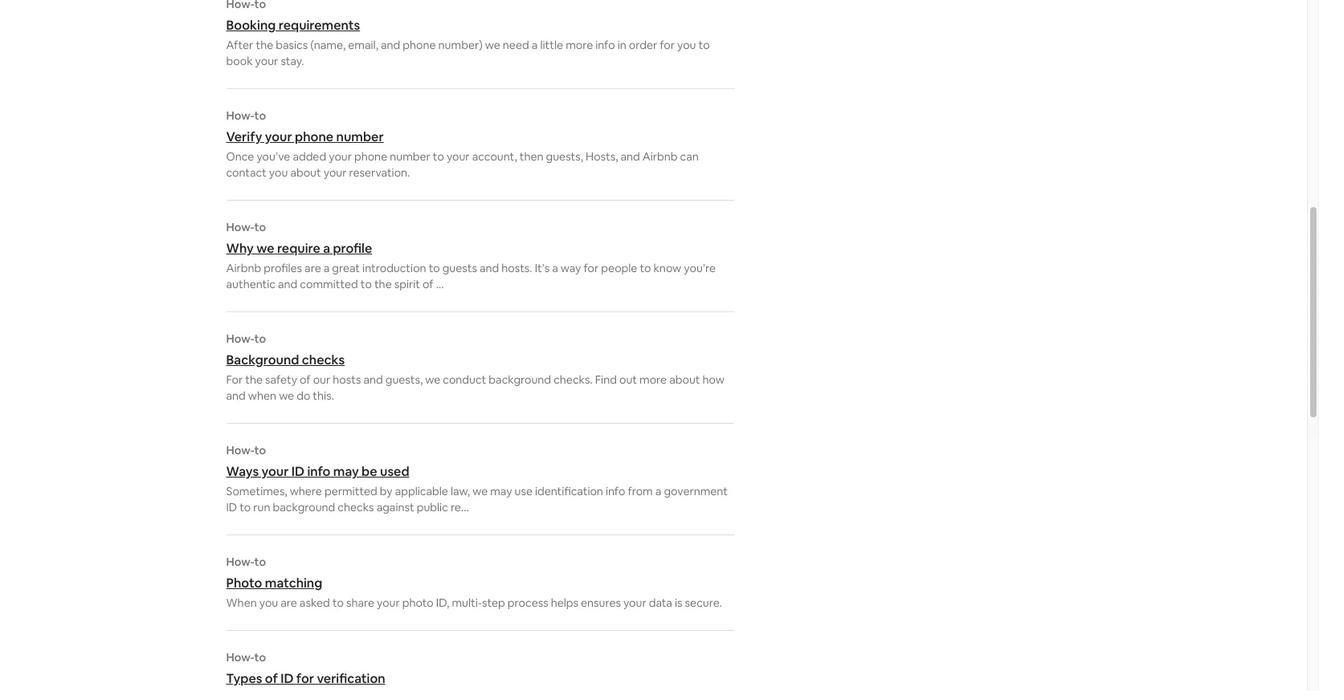 Task type: describe. For each thing, give the bounding box(es) containing it.
hosts
[[333, 373, 361, 387]]

to up the …
[[429, 261, 440, 276]]

share
[[346, 596, 375, 611]]

permitted
[[325, 485, 378, 499]]

info inside 'booking requirements after the basics (name, email, and phone number) we need a little more info in order for you to book your stay.'
[[596, 38, 615, 52]]

to left know
[[640, 261, 651, 276]]

you inside how-to photo matching when you are asked to share your photo id, multi-step process helps ensures your data is secure.
[[259, 596, 278, 611]]

profile
[[333, 240, 372, 257]]

data
[[649, 596, 673, 611]]

booking requirements element
[[226, 0, 734, 69]]

how- for photo matching
[[226, 555, 254, 570]]

conduct
[[443, 373, 486, 387]]

number)
[[438, 38, 483, 52]]

hosts.
[[502, 261, 533, 276]]

book
[[226, 54, 253, 68]]

of inside the how-to why we require a profile airbnb profiles are a great introduction to guests and hosts. it's a way for people to know you're authentic and committed to the spirit of …
[[423, 277, 434, 292]]

then
[[520, 149, 544, 164]]

account,
[[472, 149, 517, 164]]

id for of
[[281, 671, 294, 688]]

email,
[[348, 38, 378, 52]]

a inside how-to ways your id info may be used sometimes, where permitted by applicable law, we may use identification info from a government id to run background checks against public re…
[[656, 485, 662, 499]]

background checks link
[[226, 352, 734, 369]]

we down safety
[[279, 389, 294, 403]]

we inside the how-to why we require a profile airbnb profiles are a great introduction to guests and hosts. it's a way for people to know you're authentic and committed to the spirit of …
[[257, 240, 274, 257]]

checks inside how-to ways your id info may be used sometimes, where permitted by applicable law, we may use identification info from a government id to run background checks against public re…
[[338, 501, 374, 515]]

how- for verify your phone number
[[226, 108, 254, 123]]

a inside 'booking requirements after the basics (name, email, and phone number) we need a little more info in order for you to book your stay.'
[[532, 38, 538, 52]]

in
[[618, 38, 627, 52]]

checks inside how-to background checks for the safety of our hosts and guests, we conduct background checks. find out more about how and when we do this.
[[302, 352, 345, 369]]

of inside how-to types of id for verification
[[265, 671, 278, 688]]

profiles
[[264, 261, 302, 276]]

to left share
[[333, 596, 344, 611]]

your right the added
[[329, 149, 352, 164]]

airbnb inside the how-to why we require a profile airbnb profiles are a great introduction to guests and hosts. it's a way for people to know you're authentic and committed to the spirit of …
[[226, 261, 261, 276]]

how
[[703, 373, 725, 387]]

1 vertical spatial may
[[490, 485, 512, 499]]

be
[[362, 464, 377, 481]]

you've
[[257, 149, 290, 164]]

this.
[[313, 389, 334, 403]]

sometimes,
[[226, 485, 287, 499]]

used
[[380, 464, 410, 481]]

your up you've
[[265, 129, 292, 145]]

background inside how-to ways your id info may be used sometimes, where permitted by applicable law, we may use identification info from a government id to run background checks against public re…
[[273, 501, 335, 515]]

how- for why we require a profile
[[226, 220, 254, 235]]

of inside how-to background checks for the safety of our hosts and guests, we conduct background checks. find out more about how and when we do this.
[[300, 373, 311, 387]]

for inside 'booking requirements after the basics (name, email, and phone number) we need a little more info in order for you to book your stay.'
[[660, 38, 675, 52]]

the inside how-to background checks for the safety of our hosts and guests, we conduct background checks. find out more about how and when we do this.
[[245, 373, 263, 387]]

you're
[[684, 261, 716, 276]]

how-to verify your phone number once you've added your phone number to your account, then guests, hosts, and airbnb can contact you about your reservation.
[[226, 108, 699, 180]]

0 horizontal spatial phone
[[295, 129, 334, 145]]

types
[[226, 671, 262, 688]]

when
[[248, 389, 277, 403]]

for inside the how-to why we require a profile airbnb profiles are a great introduction to guests and hosts. it's a way for people to know you're authentic and committed to the spirit of …
[[584, 261, 599, 276]]

can
[[680, 149, 699, 164]]

1 vertical spatial id
[[226, 501, 237, 515]]

how-to why we require a profile airbnb profiles are a great introduction to guests and hosts. it's a way for people to know you're authentic and committed to the spirit of …
[[226, 220, 716, 292]]

safety
[[265, 373, 297, 387]]

is
[[675, 596, 683, 611]]

0 horizontal spatial may
[[333, 464, 359, 481]]

and right the hosts
[[364, 373, 383, 387]]

more inside how-to background checks for the safety of our hosts and guests, we conduct background checks. find out more about how and when we do this.
[[640, 373, 667, 387]]

2 vertical spatial phone
[[354, 149, 388, 164]]

and down for
[[226, 389, 246, 403]]

a left profile
[[323, 240, 330, 257]]

we left conduct
[[425, 373, 441, 387]]

booking requirements link
[[226, 17, 734, 34]]

and inside "how-to verify your phone number once you've added your phone number to your account, then guests, hosts, and airbnb can contact you about your reservation."
[[621, 149, 640, 164]]

types of id for verification link
[[226, 671, 734, 688]]

to down the 'introduction'
[[361, 277, 372, 292]]

how-to photo matching when you are asked to share your photo id, multi-step process helps ensures your data is secure.
[[226, 555, 722, 611]]

0 vertical spatial number
[[336, 129, 384, 145]]

how- for ways your id info may be used
[[226, 444, 254, 458]]

booking
[[226, 17, 276, 34]]

ways your id info may be used link
[[226, 464, 734, 481]]

to left run
[[240, 501, 251, 515]]

need
[[503, 38, 529, 52]]

order
[[629, 38, 658, 52]]

to up verify
[[254, 108, 266, 123]]

phone inside 'booking requirements after the basics (name, email, and phone number) we need a little more info in order for you to book your stay.'
[[403, 38, 436, 52]]

background checks element
[[226, 332, 734, 404]]

verify
[[226, 129, 262, 145]]

how-to ways your id info may be used sometimes, where permitted by applicable law, we may use identification info from a government id to run background checks against public re…
[[226, 444, 728, 515]]

your down verify your phone number link
[[447, 149, 470, 164]]

your down the added
[[324, 166, 347, 180]]

asked
[[300, 596, 330, 611]]

about inside "how-to verify your phone number once you've added your phone number to your account, then guests, hosts, and airbnb can contact you about your reservation."
[[290, 166, 321, 180]]

from
[[628, 485, 653, 499]]

after
[[226, 38, 253, 52]]

applicable
[[395, 485, 448, 499]]

authentic
[[226, 277, 276, 292]]

do
[[297, 389, 310, 403]]

little
[[540, 38, 563, 52]]

booking requirements after the basics (name, email, and phone number) we need a little more info in order for you to book your stay.
[[226, 17, 710, 68]]

introduction
[[363, 261, 426, 276]]

…
[[436, 277, 444, 292]]

more inside 'booking requirements after the basics (name, email, and phone number) we need a little more info in order for you to book your stay.'
[[566, 38, 593, 52]]

checks.
[[554, 373, 593, 387]]

id for your
[[292, 464, 305, 481]]

we inside 'booking requirements after the basics (name, email, and phone number) we need a little more info in order for you to book your stay.'
[[485, 38, 500, 52]]

identification
[[535, 485, 603, 499]]

how- for background checks
[[226, 332, 254, 346]]

photo matching link
[[226, 575, 734, 592]]

step
[[482, 596, 505, 611]]

verify your phone number element
[[226, 108, 734, 181]]

by
[[380, 485, 393, 499]]

to inside how-to types of id for verification
[[254, 651, 266, 665]]

(name,
[[310, 38, 346, 52]]

guests
[[443, 261, 477, 276]]



Task type: vqa. For each thing, say whether or not it's contained in the screenshot.
Help
no



Task type: locate. For each thing, give the bounding box(es) containing it.
spirit
[[394, 277, 420, 292]]

are inside the how-to why we require a profile airbnb profiles are a great introduction to guests and hosts. it's a way for people to know you're authentic and committed to the spirit of …
[[305, 261, 321, 276]]

background
[[226, 352, 299, 369]]

2 vertical spatial of
[[265, 671, 278, 688]]

how- inside the how-to why we require a profile airbnb profiles are a great introduction to guests and hosts. it's a way for people to know you're authentic and committed to the spirit of …
[[226, 220, 254, 235]]

1 horizontal spatial background
[[489, 373, 551, 387]]

1 horizontal spatial of
[[300, 373, 311, 387]]

how- up the photo
[[226, 555, 254, 570]]

checks
[[302, 352, 345, 369], [338, 501, 374, 515]]

guests, inside "how-to verify your phone number once you've added your phone number to your account, then guests, hosts, and airbnb can contact you about your reservation."
[[546, 149, 583, 164]]

phone up reservation.
[[354, 149, 388, 164]]

about down the added
[[290, 166, 321, 180]]

about
[[290, 166, 321, 180], [670, 373, 700, 387]]

your up sometimes,
[[262, 464, 289, 481]]

background down where
[[273, 501, 335, 515]]

against
[[377, 501, 414, 515]]

why we require a profile link
[[226, 240, 734, 257]]

photo
[[226, 575, 262, 592]]

1 vertical spatial for
[[584, 261, 599, 276]]

2 vertical spatial info
[[606, 485, 626, 499]]

0 vertical spatial airbnb
[[643, 149, 678, 164]]

your left data
[[624, 596, 647, 611]]

1 horizontal spatial guests,
[[546, 149, 583, 164]]

checks down permitted
[[338, 501, 374, 515]]

the up when
[[245, 373, 263, 387]]

are down 'matching'
[[281, 596, 297, 611]]

more right out
[[640, 373, 667, 387]]

you right 'when'
[[259, 596, 278, 611]]

1 horizontal spatial about
[[670, 373, 700, 387]]

1 vertical spatial guests,
[[386, 373, 423, 387]]

are
[[305, 261, 321, 276], [281, 596, 297, 611]]

how- inside "how-to verify your phone number once you've added your phone number to your account, then guests, hosts, and airbnb can contact you about your reservation."
[[226, 108, 254, 123]]

number
[[336, 129, 384, 145], [390, 149, 431, 164]]

to
[[699, 38, 710, 52], [254, 108, 266, 123], [433, 149, 444, 164], [254, 220, 266, 235], [429, 261, 440, 276], [640, 261, 651, 276], [361, 277, 372, 292], [254, 332, 266, 346], [254, 444, 266, 458], [240, 501, 251, 515], [254, 555, 266, 570], [333, 596, 344, 611], [254, 651, 266, 665]]

1 vertical spatial the
[[374, 277, 392, 292]]

to inside 'booking requirements after the basics (name, email, and phone number) we need a little more info in order for you to book your stay.'
[[699, 38, 710, 52]]

your right share
[[377, 596, 400, 611]]

law,
[[451, 485, 470, 499]]

how- inside how-to types of id for verification
[[226, 651, 254, 665]]

1 vertical spatial more
[[640, 373, 667, 387]]

use
[[515, 485, 533, 499]]

1 vertical spatial background
[[273, 501, 335, 515]]

2 how- from the top
[[226, 220, 254, 235]]

are up committed
[[305, 261, 321, 276]]

1 vertical spatial airbnb
[[226, 261, 261, 276]]

how- up ways in the left of the page
[[226, 444, 254, 458]]

of right types
[[265, 671, 278, 688]]

1 horizontal spatial airbnb
[[643, 149, 678, 164]]

0 horizontal spatial number
[[336, 129, 384, 145]]

the down the 'introduction'
[[374, 277, 392, 292]]

you inside 'booking requirements after the basics (name, email, and phone number) we need a little more info in order for you to book your stay.'
[[678, 38, 696, 52]]

know
[[654, 261, 682, 276]]

ways your id info may be used element
[[226, 444, 734, 516]]

types of id for verification element
[[226, 651, 734, 692]]

require
[[277, 240, 320, 257]]

id,
[[436, 596, 450, 611]]

1 vertical spatial are
[[281, 596, 297, 611]]

checks up our
[[302, 352, 345, 369]]

you right order
[[678, 38, 696, 52]]

for right order
[[660, 38, 675, 52]]

airbnb
[[643, 149, 678, 164], [226, 261, 261, 276]]

public
[[417, 501, 448, 515]]

photo
[[402, 596, 434, 611]]

may
[[333, 464, 359, 481], [490, 485, 512, 499]]

how-to background checks for the safety of our hosts and guests, we conduct background checks. find out more about how and when we do this.
[[226, 332, 725, 403]]

1 horizontal spatial number
[[390, 149, 431, 164]]

to inside how-to background checks for the safety of our hosts and guests, we conduct background checks. find out more about how and when we do this.
[[254, 332, 266, 346]]

2 vertical spatial you
[[259, 596, 278, 611]]

basics
[[276, 38, 308, 52]]

1 vertical spatial of
[[300, 373, 311, 387]]

you down you've
[[269, 166, 288, 180]]

1 horizontal spatial for
[[584, 261, 599, 276]]

committed
[[300, 277, 358, 292]]

1 vertical spatial info
[[307, 464, 331, 481]]

and inside 'booking requirements after the basics (name, email, and phone number) we need a little more info in order for you to book your stay.'
[[381, 38, 400, 52]]

and down why we require a profile link
[[480, 261, 499, 276]]

to up the photo
[[254, 555, 266, 570]]

how-
[[226, 108, 254, 123], [226, 220, 254, 235], [226, 332, 254, 346], [226, 444, 254, 458], [226, 555, 254, 570], [226, 651, 254, 665]]

2 horizontal spatial phone
[[403, 38, 436, 52]]

for
[[226, 373, 243, 387]]

ways
[[226, 464, 259, 481]]

guests, right the hosts
[[386, 373, 423, 387]]

0 vertical spatial checks
[[302, 352, 345, 369]]

more right little
[[566, 38, 593, 52]]

0 horizontal spatial airbnb
[[226, 261, 261, 276]]

stay.
[[281, 54, 304, 68]]

we down ways your id info may be used link
[[473, 485, 488, 499]]

to up background
[[254, 332, 266, 346]]

2 horizontal spatial for
[[660, 38, 675, 52]]

process
[[508, 596, 549, 611]]

how- up background
[[226, 332, 254, 346]]

0 vertical spatial for
[[660, 38, 675, 52]]

matching
[[265, 575, 323, 592]]

photo matching element
[[226, 555, 734, 612]]

how- inside how-to photo matching when you are asked to share your photo id, multi-step process helps ensures your data is secure.
[[226, 555, 254, 570]]

1 how- from the top
[[226, 108, 254, 123]]

id right types
[[281, 671, 294, 688]]

how- up verify
[[226, 108, 254, 123]]

0 vertical spatial you
[[678, 38, 696, 52]]

0 vertical spatial phone
[[403, 38, 436, 52]]

background inside how-to background checks for the safety of our hosts and guests, we conduct background checks. find out more about how and when we do this.
[[489, 373, 551, 387]]

for right way
[[584, 261, 599, 276]]

phone left number)
[[403, 38, 436, 52]]

background down background checks link
[[489, 373, 551, 387]]

re…
[[451, 501, 469, 515]]

info left in at the left top
[[596, 38, 615, 52]]

and
[[381, 38, 400, 52], [621, 149, 640, 164], [480, 261, 499, 276], [278, 277, 298, 292], [364, 373, 383, 387], [226, 389, 246, 403]]

we
[[485, 38, 500, 52], [257, 240, 274, 257], [425, 373, 441, 387], [279, 389, 294, 403], [473, 485, 488, 499]]

guests, inside how-to background checks for the safety of our hosts and guests, we conduct background checks. find out more about how and when we do this.
[[386, 373, 423, 387]]

0 horizontal spatial about
[[290, 166, 321, 180]]

for inside how-to types of id for verification
[[296, 671, 314, 688]]

more
[[566, 38, 593, 52], [640, 373, 667, 387]]

0 horizontal spatial of
[[265, 671, 278, 688]]

0 horizontal spatial more
[[566, 38, 593, 52]]

a left little
[[532, 38, 538, 52]]

find
[[595, 373, 617, 387]]

your inside 'booking requirements after the basics (name, email, and phone number) we need a little more info in order for you to book your stay.'
[[255, 54, 278, 68]]

1 vertical spatial number
[[390, 149, 431, 164]]

4 how- from the top
[[226, 444, 254, 458]]

guests, right then
[[546, 149, 583, 164]]

how-to types of id for verification
[[226, 651, 385, 688]]

your
[[255, 54, 278, 68], [265, 129, 292, 145], [329, 149, 352, 164], [447, 149, 470, 164], [324, 166, 347, 180], [262, 464, 289, 481], [377, 596, 400, 611], [624, 596, 647, 611]]

3 how- from the top
[[226, 332, 254, 346]]

1 horizontal spatial phone
[[354, 149, 388, 164]]

how- up why
[[226, 220, 254, 235]]

guests,
[[546, 149, 583, 164], [386, 373, 423, 387]]

info left from
[[606, 485, 626, 499]]

the inside the how-to why we require a profile airbnb profiles are a great introduction to guests and hosts. it's a way for people to know you're authentic and committed to the spirit of …
[[374, 277, 392, 292]]

where
[[290, 485, 322, 499]]

your inside how-to ways your id info may be used sometimes, where permitted by applicable law, we may use identification info from a government id to run background checks against public re…
[[262, 464, 289, 481]]

verify your phone number link
[[226, 129, 734, 145]]

1 vertical spatial about
[[670, 373, 700, 387]]

2 horizontal spatial of
[[423, 277, 434, 292]]

1 horizontal spatial may
[[490, 485, 512, 499]]

id inside how-to types of id for verification
[[281, 671, 294, 688]]

airbnb left can
[[643, 149, 678, 164]]

info up where
[[307, 464, 331, 481]]

reservation.
[[349, 166, 410, 180]]

multi-
[[452, 596, 482, 611]]

a
[[532, 38, 538, 52], [323, 240, 330, 257], [324, 261, 330, 276], [552, 261, 558, 276], [656, 485, 662, 499]]

airbnb up authentic
[[226, 261, 261, 276]]

0 vertical spatial guests,
[[546, 149, 583, 164]]

contact
[[226, 166, 267, 180]]

of left the …
[[423, 277, 434, 292]]

helps
[[551, 596, 579, 611]]

requirements
[[279, 17, 360, 34]]

0 horizontal spatial guests,
[[386, 373, 423, 387]]

why
[[226, 240, 254, 257]]

and right email,
[[381, 38, 400, 52]]

secure.
[[685, 596, 722, 611]]

of up do
[[300, 373, 311, 387]]

way
[[561, 261, 581, 276]]

about inside how-to background checks for the safety of our hosts and guests, we conduct background checks. find out more about how and when we do this.
[[670, 373, 700, 387]]

people
[[601, 261, 638, 276]]

airbnb inside "how-to verify your phone number once you've added your phone number to your account, then guests, hosts, and airbnb can contact you about your reservation."
[[643, 149, 678, 164]]

how- inside how-to background checks for the safety of our hosts and guests, we conduct background checks. find out more about how and when we do this.
[[226, 332, 254, 346]]

1 horizontal spatial are
[[305, 261, 321, 276]]

background
[[489, 373, 551, 387], [273, 501, 335, 515]]

you inside "how-to verify your phone number once you've added your phone number to your account, then guests, hosts, and airbnb can contact you about your reservation."
[[269, 166, 288, 180]]

about left how
[[670, 373, 700, 387]]

1 vertical spatial you
[[269, 166, 288, 180]]

why we require a profile element
[[226, 220, 734, 293]]

id up where
[[292, 464, 305, 481]]

0 vertical spatial of
[[423, 277, 434, 292]]

0 horizontal spatial are
[[281, 596, 297, 611]]

verification
[[317, 671, 385, 688]]

it's
[[535, 261, 550, 276]]

phone up the added
[[295, 129, 334, 145]]

how- inside how-to ways your id info may be used sometimes, where permitted by applicable law, we may use identification info from a government id to run background checks against public re…
[[226, 444, 254, 458]]

the
[[256, 38, 273, 52], [374, 277, 392, 292], [245, 373, 263, 387]]

ensures
[[581, 596, 621, 611]]

out
[[620, 373, 637, 387]]

to up 'profiles'
[[254, 220, 266, 235]]

may left use
[[490, 485, 512, 499]]

2 vertical spatial id
[[281, 671, 294, 688]]

and down 'profiles'
[[278, 277, 298, 292]]

your left the stay.
[[255, 54, 278, 68]]

we left need
[[485, 38, 500, 52]]

run
[[253, 501, 270, 515]]

for left verification
[[296, 671, 314, 688]]

0 vertical spatial may
[[333, 464, 359, 481]]

0 horizontal spatial background
[[273, 501, 335, 515]]

the down booking
[[256, 38, 273, 52]]

2 vertical spatial the
[[245, 373, 263, 387]]

government
[[664, 485, 728, 499]]

to up ways in the left of the page
[[254, 444, 266, 458]]

of
[[423, 277, 434, 292], [300, 373, 311, 387], [265, 671, 278, 688]]

and right hosts,
[[621, 149, 640, 164]]

the inside 'booking requirements after the basics (name, email, and phone number) we need a little more info in order for you to book your stay.'
[[256, 38, 273, 52]]

great
[[332, 261, 360, 276]]

5 how- from the top
[[226, 555, 254, 570]]

when
[[226, 596, 257, 611]]

to down verify your phone number link
[[433, 149, 444, 164]]

info
[[596, 38, 615, 52], [307, 464, 331, 481], [606, 485, 626, 499]]

1 vertical spatial phone
[[295, 129, 334, 145]]

our
[[313, 373, 331, 387]]

0 vertical spatial info
[[596, 38, 615, 52]]

1 vertical spatial checks
[[338, 501, 374, 515]]

0 vertical spatial id
[[292, 464, 305, 481]]

id down sometimes,
[[226, 501, 237, 515]]

once
[[226, 149, 254, 164]]

a right it's
[[552, 261, 558, 276]]

2 vertical spatial for
[[296, 671, 314, 688]]

6 how- from the top
[[226, 651, 254, 665]]

a right from
[[656, 485, 662, 499]]

we right why
[[257, 240, 274, 257]]

we inside how-to ways your id info may be used sometimes, where permitted by applicable law, we may use identification info from a government id to run background checks against public re…
[[473, 485, 488, 499]]

a up committed
[[324, 261, 330, 276]]

are inside how-to photo matching when you are asked to share your photo id, multi-step process helps ensures your data is secure.
[[281, 596, 297, 611]]

added
[[293, 149, 326, 164]]

0 vertical spatial are
[[305, 261, 321, 276]]

0 vertical spatial the
[[256, 38, 273, 52]]

may up permitted
[[333, 464, 359, 481]]

to up types
[[254, 651, 266, 665]]

0 vertical spatial more
[[566, 38, 593, 52]]

0 vertical spatial background
[[489, 373, 551, 387]]

to right order
[[699, 38, 710, 52]]

0 vertical spatial about
[[290, 166, 321, 180]]

1 horizontal spatial more
[[640, 373, 667, 387]]

how- up types
[[226, 651, 254, 665]]

0 horizontal spatial for
[[296, 671, 314, 688]]



